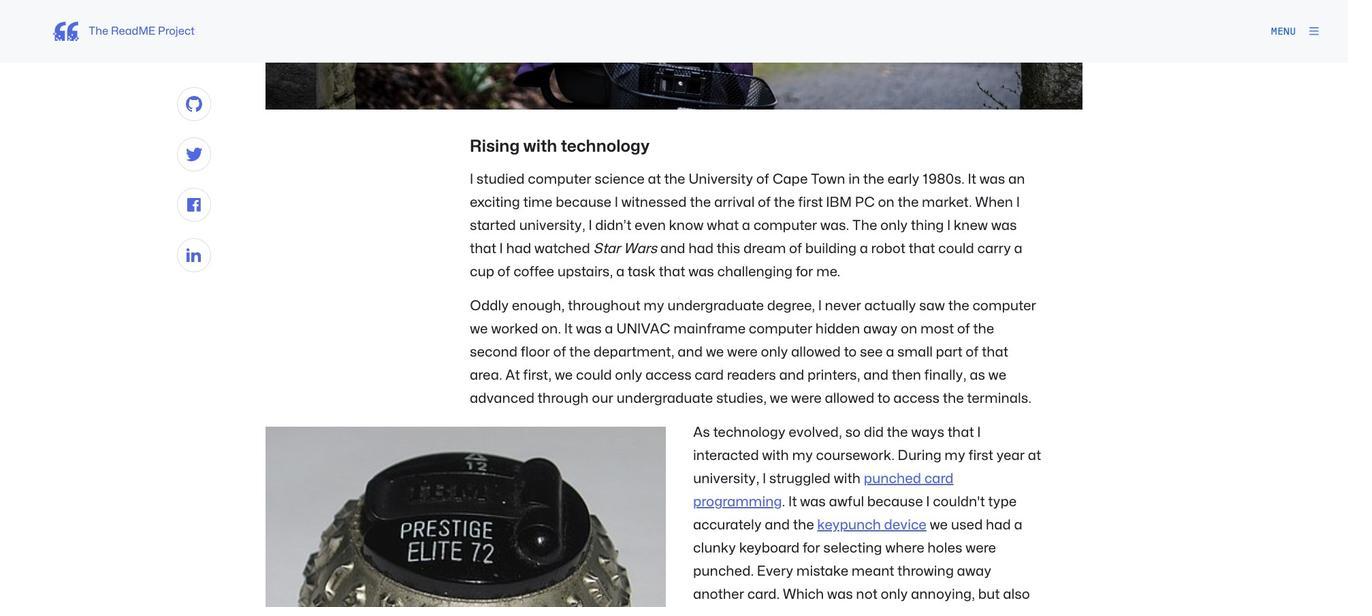 Task type: describe. For each thing, give the bounding box(es) containing it.
card.
[[748, 589, 780, 602]]

away inside oddly enough, throughout my undergraduate degree, i never actually saw the computer we worked on. it was a univac mainframe computer hidden away on most of the second floor of the department, and we were only allowed to see a small part of that area. at first, we could only access card readers and printers, and then finally, as we advanced through our undergraduate studies, we were allowed to access the terminals.
[[864, 323, 898, 336]]

i up "programming"
[[763, 473, 767, 486]]

type
[[989, 496, 1017, 509]]

accurately
[[694, 519, 762, 532]]

of right floor
[[554, 346, 567, 359]]

which
[[783, 589, 825, 602]]

menu button
[[1272, 25, 1322, 38]]

punched
[[864, 473, 922, 486]]

was inside we used had a clunky keyboard for selecting where holes were punched. every mistake meant throwing away another card. which was not only annoying, but a
[[828, 589, 854, 602]]

it inside oddly enough, throughout my undergraduate degree, i never actually saw the computer we worked on. it was a univac mainframe computer hidden away on most of the second floor of the department, and we were only allowed to see a small part of that area. at first, we could only access card readers and printers, and then finally, as we advanced through our undergraduate studies, we were allowed to access the terminals.
[[565, 323, 573, 336]]

the down "early"
[[898, 196, 919, 209]]

the down the finally,
[[943, 392, 965, 405]]

market.
[[923, 196, 973, 209]]

keyboard
[[740, 542, 800, 555]]

2 horizontal spatial with
[[834, 473, 861, 486]]

the up know at the top
[[690, 196, 712, 209]]

as
[[694, 426, 710, 439]]

project
[[158, 26, 195, 37]]

star
[[594, 243, 621, 255]]

me.
[[817, 266, 841, 279]]

where
[[886, 542, 925, 555]]

my inside oddly enough, throughout my undergraduate degree, i never actually saw the computer we worked on. it was a univac mainframe computer hidden away on most of the second floor of the department, and we were only allowed to see a small part of that area. at first, we could only access card readers and printers, and then finally, as we advanced through our undergraduate studies, we were allowed to access the terminals.
[[644, 300, 665, 313]]

the right in
[[864, 173, 885, 186]]

watched
[[535, 243, 591, 255]]

of right arrival
[[758, 196, 771, 209]]

rising with technology
[[470, 139, 650, 155]]

1 horizontal spatial my
[[793, 450, 813, 463]]

a left 'task'
[[617, 266, 625, 279]]

saw
[[920, 300, 946, 313]]

carry
[[978, 243, 1012, 255]]

when
[[976, 196, 1014, 209]]

that inside as technology evolved, so did the ways that i interacted with my coursework. during my first year at university, i struggled with
[[948, 426, 975, 439]]

area.
[[470, 369, 503, 382]]

town
[[811, 173, 846, 186]]

only down department, at the bottom
[[615, 369, 643, 382]]

first,
[[523, 369, 552, 382]]

i inside . it was awful because i couldn't type accurately and the
[[927, 496, 930, 509]]

readme
[[111, 26, 156, 37]]

throughout
[[568, 300, 641, 313]]

we right as at bottom
[[989, 369, 1007, 382]]

card inside punched card programming
[[925, 473, 954, 486]]

did
[[864, 426, 884, 439]]

annoying,
[[912, 589, 976, 602]]

menu
[[1272, 26, 1297, 37]]

programming
[[694, 496, 783, 509]]

degree,
[[768, 300, 816, 313]]

a inside we used had a clunky keyboard for selecting where holes were punched. every mistake meant throwing away another card. which was not only annoying, but a
[[1015, 519, 1023, 532]]

cape
[[773, 173, 808, 186]]

wars
[[624, 243, 658, 255]]

as technology evolved, so did the ways that i interacted with my coursework. during my first year at university, i struggled with
[[694, 426, 1042, 486]]

time
[[524, 196, 553, 209]]

the inside as technology evolved, so did the ways that i interacted with my coursework. during my first year at university, i struggled with
[[887, 426, 909, 439]]

only inside we used had a clunky keyboard for selecting where holes were punched. every mistake meant throwing away another card. which was not only annoying, but a
[[881, 589, 909, 602]]

a left robot
[[860, 243, 869, 255]]

and right readers on the right bottom of page
[[780, 369, 805, 382]]

1980s.
[[923, 173, 965, 186]]

away inside we used had a clunky keyboard for selecting where holes were punched. every mistake meant throwing away another card. which was not only annoying, but a
[[958, 565, 992, 578]]

a down throughout
[[605, 323, 614, 336]]

science
[[595, 173, 645, 186]]

keypunch device link
[[818, 519, 927, 532]]

a inside i studied computer science at the university of cape town in the early 1980s. it was an exciting time because i witnessed the arrival of the first ibm pc on the market. when i started university, i didn't even know what a computer was. the only thing i knew was that i had watched
[[742, 219, 751, 232]]

card inside oddly enough, throughout my undergraduate degree, i never actually saw the computer we worked on. it was a univac mainframe computer hidden away on most of the second floor of the department, and we were only allowed to see a small part of that area. at first, we could only access card readers and printers, and then finally, as we advanced through our undergraduate studies, we were allowed to access the terminals.
[[695, 369, 724, 382]]

0 vertical spatial the
[[89, 26, 109, 37]]

advanced
[[470, 392, 535, 405]]

was.
[[821, 219, 850, 232]]

computer up dream
[[754, 219, 818, 232]]

i left didn't
[[589, 219, 593, 232]]

on inside i studied computer science at the university of cape town in the early 1980s. it was an exciting time because i witnessed the arrival of the first ibm pc on the market. when i started university, i didn't even know what a computer was. the only thing i knew was that i had watched
[[879, 196, 895, 209]]

awful
[[829, 496, 865, 509]]

never
[[825, 300, 862, 313]]

mainframe
[[674, 323, 746, 336]]

witnessed
[[622, 196, 687, 209]]

three bars image
[[1309, 26, 1320, 37]]

0 vertical spatial allowed
[[792, 346, 841, 359]]

was inside oddly enough, throughout my undergraduate degree, i never actually saw the computer we worked on. it was a univac mainframe computer hidden away on most of the second floor of the department, and we were only allowed to see a small part of that area. at first, we could only access card readers and printers, and then finally, as we advanced through our undergraduate studies, we were allowed to access the terminals.
[[576, 323, 602, 336]]

finally,
[[925, 369, 967, 382]]

terminals.
[[968, 392, 1032, 405]]

our
[[592, 392, 614, 405]]

share on linkedin image
[[187, 249, 201, 262]]

the right saw
[[949, 300, 970, 313]]

on inside oddly enough, throughout my undergraduate degree, i never actually saw the computer we worked on. it was a univac mainframe computer hidden away on most of the second floor of the department, and we were only allowed to see a small part of that area. at first, we could only access card readers and printers, and then finally, as we advanced through our undergraduate studies, we were allowed to access the terminals.
[[901, 323, 918, 336]]

enough,
[[512, 300, 565, 313]]

1 vertical spatial were
[[792, 392, 822, 405]]

because inside i studied computer science at the university of cape town in the early 1980s. it was an exciting time because i witnessed the arrival of the first ibm pc on the market. when i started university, i didn't even know what a computer was. the only thing i knew was that i had watched
[[556, 196, 612, 209]]

the right floor
[[570, 346, 591, 359]]

punched card programming
[[694, 473, 954, 509]]

1 vertical spatial with
[[763, 450, 790, 463]]

we down mainframe
[[706, 346, 724, 359]]

we down "oddly"
[[470, 323, 488, 336]]

so
[[846, 426, 861, 439]]

evolved,
[[789, 426, 843, 439]]

of right most
[[958, 323, 971, 336]]

arrival
[[715, 196, 755, 209]]

of right dream
[[790, 243, 803, 255]]

first inside i studied computer science at the university of cape town in the early 1980s. it was an exciting time because i witnessed the arrival of the first ibm pc on the market. when i started university, i didn't even know what a computer was. the only thing i knew was that i had watched
[[799, 196, 824, 209]]

couldn't
[[933, 496, 986, 509]]

at inside as technology evolved, so did the ways that i interacted with my coursework. during my first year at university, i struggled with
[[1029, 450, 1042, 463]]

upstairs,
[[558, 266, 613, 279]]

1 vertical spatial undergraduate
[[617, 392, 714, 405]]

the inside i studied computer science at the university of cape town in the early 1980s. it was an exciting time because i witnessed the arrival of the first ibm pc on the market. when i started university, i didn't even know what a computer was. the only thing i knew was that i had watched
[[853, 219, 878, 232]]

oddly
[[470, 300, 509, 313]]

first inside as technology evolved, so did the ways that i interacted with my coursework. during my first year at university, i struggled with
[[969, 450, 994, 463]]

1 horizontal spatial to
[[878, 392, 891, 405]]

on.
[[542, 323, 562, 336]]

could inside oddly enough, throughout my undergraduate degree, i never actually saw the computer we worked on. it was a univac mainframe computer hidden away on most of the second floor of the department, and we were only allowed to see a small part of that area. at first, we could only access card readers and printers, and then finally, as we advanced through our undergraduate studies, we were allowed to access the terminals.
[[576, 369, 612, 382]]

was inside and had this dream of building a robot that could carry a cup of coffee upstairs, a task that was challenging for me.
[[689, 266, 715, 279]]

keypunch
[[818, 519, 882, 532]]

it inside i studied computer science at the university of cape town in the early 1980s. it was an exciting time because i witnessed the arrival of the first ibm pc on the market. when i started university, i didn't even know what a computer was. the only thing i knew was that i had watched
[[968, 173, 977, 186]]

during
[[898, 450, 942, 463]]

0 vertical spatial with
[[524, 139, 558, 155]]

github image
[[186, 96, 202, 112]]

a right carry at the top right of page
[[1015, 243, 1023, 255]]

used
[[952, 519, 983, 532]]

i up didn't
[[615, 196, 619, 209]]

i down started
[[500, 243, 503, 255]]



Task type: locate. For each thing, give the bounding box(es) containing it.
it right .
[[789, 496, 797, 509]]

was inside . it was awful because i couldn't type accurately and the
[[801, 496, 826, 509]]

at inside i studied computer science at the university of cape town in the early 1980s. it was an exciting time because i witnessed the arrival of the first ibm pc on the market. when i started university, i didn't even know what a computer was. the only thing i knew was that i had watched
[[648, 173, 662, 186]]

part
[[936, 346, 963, 359]]

it
[[968, 173, 977, 186], [565, 323, 573, 336], [789, 496, 797, 509]]

share on facebook image
[[187, 198, 201, 212]]

of left cape on the right top of the page
[[757, 173, 770, 186]]

had inside we used had a clunky keyboard for selecting where holes were punched. every mistake meant throwing away another card. which was not only annoying, but a
[[987, 519, 1012, 532]]

was down throughout
[[576, 323, 602, 336]]

i down terminals.
[[978, 426, 981, 439]]

with right the rising
[[524, 139, 558, 155]]

i studied computer science at the university of cape town in the early 1980s. it was an exciting time because i witnessed the arrival of the first ibm pc on the market. when i started university, i didn't even know what a computer was. the only thing i knew was that i had watched
[[470, 173, 1026, 255]]

and inside and had this dream of building a robot that could carry a cup of coffee upstairs, a task that was challenging for me.
[[661, 243, 686, 255]]

because up didn't
[[556, 196, 612, 209]]

every
[[758, 565, 794, 578]]

i inside oddly enough, throughout my undergraduate degree, i never actually saw the computer we worked on. it was a univac mainframe computer hidden away on most of the second floor of the department, and we were only allowed to see a small part of that area. at first, we could only access card readers and printers, and then finally, as we advanced through our undergraduate studies, we were allowed to access the terminals.
[[819, 300, 822, 313]]

knew
[[954, 219, 989, 232]]

robot
[[872, 243, 906, 255]]

the down cape on the right top of the page
[[774, 196, 796, 209]]

1 horizontal spatial card
[[925, 473, 954, 486]]

worked
[[491, 323, 539, 336]]

1 vertical spatial could
[[576, 369, 612, 382]]

1 vertical spatial allowed
[[825, 392, 875, 405]]

1 vertical spatial technology
[[714, 426, 786, 439]]

0 vertical spatial at
[[648, 173, 662, 186]]

of right part
[[966, 346, 979, 359]]

0 vertical spatial technology
[[561, 139, 650, 155]]

away up 'see'
[[864, 323, 898, 336]]

throwing
[[898, 565, 955, 578]]

0 vertical spatial to
[[844, 346, 857, 359]]

coffee
[[514, 266, 555, 279]]

my right during
[[945, 450, 966, 463]]

1 vertical spatial university,
[[694, 473, 760, 486]]

0 vertical spatial undergraduate
[[668, 300, 765, 313]]

of
[[757, 173, 770, 186], [758, 196, 771, 209], [790, 243, 803, 255], [498, 266, 511, 279], [958, 323, 971, 336], [554, 346, 567, 359], [966, 346, 979, 359]]

it right on.
[[565, 323, 573, 336]]

2 horizontal spatial had
[[987, 519, 1012, 532]]

the down pc
[[853, 219, 878, 232]]

access down then
[[894, 392, 940, 405]]

studied
[[477, 173, 525, 186]]

1 horizontal spatial away
[[958, 565, 992, 578]]

university, inside i studied computer science at the university of cape town in the early 1980s. it was an exciting time because i witnessed the arrival of the first ibm pc on the market. when i started university, i didn't even know what a computer was. the only thing i knew was that i had watched
[[519, 219, 586, 232]]

1 horizontal spatial first
[[969, 450, 994, 463]]

1 vertical spatial at
[[1029, 450, 1042, 463]]

ways
[[912, 426, 945, 439]]

on right pc
[[879, 196, 895, 209]]

0 horizontal spatial at
[[648, 173, 662, 186]]

1 horizontal spatial had
[[689, 243, 714, 255]]

second
[[470, 346, 518, 359]]

was down when
[[992, 219, 1018, 232]]

0 vertical spatial were
[[728, 346, 758, 359]]

at
[[648, 173, 662, 186], [1029, 450, 1042, 463]]

my up "struggled"
[[793, 450, 813, 463]]

. it was awful because i couldn't type accurately and the
[[694, 496, 1017, 532]]

keypunch device
[[818, 519, 927, 532]]

2 vertical spatial with
[[834, 473, 861, 486]]

undergraduate up mainframe
[[668, 300, 765, 313]]

0 horizontal spatial university,
[[519, 219, 586, 232]]

0 horizontal spatial card
[[695, 369, 724, 382]]

was up when
[[980, 173, 1006, 186]]

that inside i studied computer science at the university of cape town in the early 1980s. it was an exciting time because i witnessed the arrival of the first ibm pc on the market. when i started university, i didn't even know what a computer was. the only thing i knew was that i had watched
[[470, 243, 497, 255]]

1 horizontal spatial the
[[853, 219, 878, 232]]

1 vertical spatial to
[[878, 392, 891, 405]]

0 horizontal spatial with
[[524, 139, 558, 155]]

the right most
[[974, 323, 995, 336]]

for left me.
[[796, 266, 814, 279]]

0 horizontal spatial access
[[646, 369, 692, 382]]

0 vertical spatial could
[[939, 243, 975, 255]]

interacted
[[694, 450, 759, 463]]

could down knew
[[939, 243, 975, 255]]

only up readers on the right bottom of page
[[761, 346, 789, 359]]

pc
[[855, 196, 875, 209]]

0 vertical spatial on
[[879, 196, 895, 209]]

the readme project
[[89, 26, 195, 37]]

with up awful
[[834, 473, 861, 486]]

could inside and had this dream of building a robot that could carry a cup of coffee upstairs, a task that was challenging for me.
[[939, 243, 975, 255]]

0 vertical spatial access
[[646, 369, 692, 382]]

the down punched card programming link
[[794, 519, 815, 532]]

1 vertical spatial first
[[969, 450, 994, 463]]

that down thing
[[909, 243, 936, 255]]

access down department, at the bottom
[[646, 369, 692, 382]]

first left year
[[969, 450, 994, 463]]

0 vertical spatial for
[[796, 266, 814, 279]]

2 horizontal spatial my
[[945, 450, 966, 463]]

had up coffee
[[507, 243, 532, 255]]

it inside . it was awful because i couldn't type accurately and the
[[789, 496, 797, 509]]

mistake
[[797, 565, 849, 578]]

1 horizontal spatial university,
[[694, 473, 760, 486]]

i left never
[[819, 300, 822, 313]]

1 vertical spatial away
[[958, 565, 992, 578]]

printers,
[[808, 369, 861, 382]]

0 horizontal spatial first
[[799, 196, 824, 209]]

for inside we used had a clunky keyboard for selecting where holes were punched. every mistake meant throwing away another card. which was not only annoying, but a
[[803, 542, 821, 555]]

technology
[[561, 139, 650, 155], [714, 426, 786, 439]]

i left studied
[[470, 173, 474, 186]]

1 horizontal spatial access
[[894, 392, 940, 405]]

that right ways
[[948, 426, 975, 439]]

punched card programming link
[[694, 473, 954, 509]]

university
[[689, 173, 754, 186]]

0 horizontal spatial because
[[556, 196, 612, 209]]

0 horizontal spatial could
[[576, 369, 612, 382]]

i right thing
[[948, 219, 951, 232]]

the up witnessed
[[665, 173, 686, 186]]

allowed down printers,
[[825, 392, 875, 405]]

1 vertical spatial access
[[894, 392, 940, 405]]

the right did
[[887, 426, 909, 439]]

0 horizontal spatial on
[[879, 196, 895, 209]]

technology up interacted
[[714, 426, 786, 439]]

university, down interacted
[[694, 473, 760, 486]]

2 vertical spatial it
[[789, 496, 797, 509]]

was down "struggled"
[[801, 496, 826, 509]]

the readme project link
[[44, 22, 195, 41]]

0 vertical spatial university,
[[519, 219, 586, 232]]

1 vertical spatial it
[[565, 323, 573, 336]]

selecting
[[824, 542, 883, 555]]

the inside . it was awful because i couldn't type accurately and the
[[794, 519, 815, 532]]

we inside we used had a clunky keyboard for selecting where holes were punched. every mistake meant throwing away another card. which was not only annoying, but a
[[930, 519, 948, 532]]

technology up science
[[561, 139, 650, 155]]

oddly enough, throughout my undergraduate degree, i never actually saw the computer we worked on. it was a univac mainframe computer hidden away on most of the second floor of the department, and we were only allowed to see a small part of that area. at first, we could only access card readers and printers, and then finally, as we advanced through our undergraduate studies, we were allowed to access the terminals.
[[470, 300, 1037, 405]]

and down .
[[765, 519, 790, 532]]

didn't
[[596, 219, 632, 232]]

challenging
[[718, 266, 793, 279]]

0 horizontal spatial away
[[864, 323, 898, 336]]

0 horizontal spatial technology
[[561, 139, 650, 155]]

wearing a purple winter coat, annalu drives her motorized wheelchair through a stone gate on the wooded campus of dundee university. image
[[266, 0, 1083, 110]]

2 horizontal spatial it
[[968, 173, 977, 186]]

1 horizontal spatial with
[[763, 450, 790, 463]]

only up robot
[[881, 219, 908, 232]]

a right 'see'
[[887, 346, 895, 359]]

i left couldn't
[[927, 496, 930, 509]]

on up small
[[901, 323, 918, 336]]

building
[[806, 243, 857, 255]]

struggled
[[770, 473, 831, 486]]

1 vertical spatial for
[[803, 542, 821, 555]]

star wars
[[594, 243, 658, 255]]

because inside . it was awful because i couldn't type accurately and the
[[868, 496, 924, 509]]

at
[[506, 369, 520, 382]]

holes
[[928, 542, 963, 555]]

1 horizontal spatial it
[[789, 496, 797, 509]]

share on twitter image
[[186, 148, 203, 161]]

my
[[644, 300, 665, 313], [793, 450, 813, 463], [945, 450, 966, 463]]

1 horizontal spatial on
[[901, 323, 918, 336]]

hidden
[[816, 323, 861, 336]]

had inside and had this dream of building a robot that could carry a cup of coffee upstairs, a task that was challenging for me.
[[689, 243, 714, 255]]

only inside i studied computer science at the university of cape town in the early 1980s. it was an exciting time because i witnessed the arrival of the first ibm pc on the market. when i started university, i didn't even know what a computer was. the only thing i knew was that i had watched
[[881, 219, 908, 232]]

as
[[970, 369, 986, 382]]

device
[[885, 519, 927, 532]]

through
[[538, 392, 589, 405]]

punched.
[[694, 565, 754, 578]]

started
[[470, 219, 516, 232]]

0 vertical spatial card
[[695, 369, 724, 382]]

small
[[898, 346, 933, 359]]

see
[[860, 346, 883, 359]]

another
[[694, 589, 745, 602]]

computer down carry at the top right of page
[[973, 300, 1037, 313]]

even
[[635, 219, 666, 232]]

0 vertical spatial it
[[968, 173, 977, 186]]

not
[[857, 589, 878, 602]]

1 horizontal spatial technology
[[714, 426, 786, 439]]

i
[[470, 173, 474, 186], [615, 196, 619, 209], [1017, 196, 1021, 209], [589, 219, 593, 232], [948, 219, 951, 232], [500, 243, 503, 255], [819, 300, 822, 313], [978, 426, 981, 439], [763, 473, 767, 486], [927, 496, 930, 509]]

thing
[[911, 219, 945, 232]]

were up readers on the right bottom of page
[[728, 346, 758, 359]]

department,
[[594, 346, 675, 359]]

for up mistake
[[803, 542, 821, 555]]

we down readers on the right bottom of page
[[770, 392, 788, 405]]

away up but
[[958, 565, 992, 578]]

early
[[888, 173, 920, 186]]

allowed up printers,
[[792, 346, 841, 359]]

because down punched
[[868, 496, 924, 509]]

1 vertical spatial the
[[853, 219, 878, 232]]

a down type
[[1015, 519, 1023, 532]]

were
[[728, 346, 758, 359], [792, 392, 822, 405], [966, 542, 997, 555]]

were down used
[[966, 542, 997, 555]]

that up 'cup'
[[470, 243, 497, 255]]

2 horizontal spatial were
[[966, 542, 997, 555]]

univac
[[617, 323, 671, 336]]

know
[[669, 219, 704, 232]]

and had this dream of building a robot that could carry a cup of coffee upstairs, a task that was challenging for me.
[[470, 243, 1023, 279]]

studies,
[[717, 392, 767, 405]]

that up as at bottom
[[982, 346, 1009, 359]]

away
[[864, 323, 898, 336], [958, 565, 992, 578]]

were inside we used had a clunky keyboard for selecting where holes were punched. every mistake meant throwing away another card. which was not only annoying, but a
[[966, 542, 997, 555]]

0 horizontal spatial the
[[89, 26, 109, 37]]

undergraduate up the as
[[617, 392, 714, 405]]

that right 'task'
[[659, 266, 686, 279]]

meant
[[852, 565, 895, 578]]

only right not
[[881, 589, 909, 602]]

i down "an"
[[1017, 196, 1021, 209]]

1 horizontal spatial because
[[868, 496, 924, 509]]

1 vertical spatial card
[[925, 473, 954, 486]]

the left readme
[[89, 26, 109, 37]]

coursework.
[[817, 450, 895, 463]]

card up the "studies," on the bottom
[[695, 369, 724, 382]]

my up univac
[[644, 300, 665, 313]]

0 vertical spatial because
[[556, 196, 612, 209]]

the
[[665, 173, 686, 186], [864, 173, 885, 186], [690, 196, 712, 209], [774, 196, 796, 209], [898, 196, 919, 209], [949, 300, 970, 313], [974, 323, 995, 336], [570, 346, 591, 359], [943, 392, 965, 405], [887, 426, 909, 439], [794, 519, 815, 532]]

with up "struggled"
[[763, 450, 790, 463]]

alt text: a golf ball shaped ibm slectric typing element with various characters in the chosen font. image
[[266, 427, 666, 608]]

computer up time
[[528, 173, 592, 186]]

and inside . it was awful because i couldn't type accurately and the
[[765, 519, 790, 532]]

0 vertical spatial away
[[864, 323, 898, 336]]

1 horizontal spatial at
[[1029, 450, 1042, 463]]

exciting
[[470, 196, 520, 209]]

1 vertical spatial on
[[901, 323, 918, 336]]

university, up watched
[[519, 219, 586, 232]]

of right 'cup'
[[498, 266, 511, 279]]

most
[[921, 323, 955, 336]]

technology inside as technology evolved, so did the ways that i interacted with my coursework. during my first year at university, i struggled with
[[714, 426, 786, 439]]

because
[[556, 196, 612, 209], [868, 496, 924, 509]]

computer down degree,
[[749, 323, 813, 336]]

we
[[470, 323, 488, 336], [706, 346, 724, 359], [555, 369, 573, 382], [989, 369, 1007, 382], [770, 392, 788, 405], [930, 519, 948, 532]]

task
[[628, 266, 656, 279]]

1 vertical spatial because
[[868, 496, 924, 509]]

we up holes at the right bottom of page
[[930, 519, 948, 532]]

2 vertical spatial were
[[966, 542, 997, 555]]

.
[[783, 496, 786, 509]]

at up witnessed
[[648, 173, 662, 186]]

0 horizontal spatial it
[[565, 323, 573, 336]]

what
[[707, 219, 739, 232]]

1 horizontal spatial could
[[939, 243, 975, 255]]

0 horizontal spatial to
[[844, 346, 857, 359]]

for inside and had this dream of building a robot that could carry a cup of coffee upstairs, a task that was challenging for me.
[[796, 266, 814, 279]]

it right 1980s.
[[968, 173, 977, 186]]

a
[[742, 219, 751, 232], [860, 243, 869, 255], [1015, 243, 1023, 255], [617, 266, 625, 279], [605, 323, 614, 336], [887, 346, 895, 359], [1015, 519, 1023, 532]]

to up did
[[878, 392, 891, 405]]

0 horizontal spatial had
[[507, 243, 532, 255]]

could up our
[[576, 369, 612, 382]]

had down know at the top
[[689, 243, 714, 255]]

and down mainframe
[[678, 346, 703, 359]]

but
[[979, 589, 1001, 602]]

0 vertical spatial first
[[799, 196, 824, 209]]

0 horizontal spatial were
[[728, 346, 758, 359]]

were up evolved,
[[792, 392, 822, 405]]

year
[[997, 450, 1025, 463]]

actually
[[865, 300, 917, 313]]

had inside i studied computer science at the university of cape town in the early 1980s. it was an exciting time because i witnessed the arrival of the first ibm pc on the market. when i started university, i didn't even know what a computer was. the only thing i knew was that i had watched
[[507, 243, 532, 255]]

university, inside as technology evolved, so did the ways that i interacted with my coursework. during my first year at university, i struggled with
[[694, 473, 760, 486]]

we up through on the left
[[555, 369, 573, 382]]

clunky
[[694, 542, 737, 555]]

was
[[980, 173, 1006, 186], [992, 219, 1018, 232], [689, 266, 715, 279], [576, 323, 602, 336], [801, 496, 826, 509], [828, 589, 854, 602]]

rising
[[470, 139, 520, 155]]

to left 'see'
[[844, 346, 857, 359]]

had down type
[[987, 519, 1012, 532]]

1 horizontal spatial were
[[792, 392, 822, 405]]

and down 'see'
[[864, 369, 889, 382]]

0 horizontal spatial my
[[644, 300, 665, 313]]

that inside oddly enough, throughout my undergraduate degree, i never actually saw the computer we worked on. it was a univac mainframe computer hidden away on most of the second floor of the department, and we were only allowed to see a small part of that area. at first, we could only access card readers and printers, and then finally, as we advanced through our undergraduate studies, we were allowed to access the terminals.
[[982, 346, 1009, 359]]



Task type: vqa. For each thing, say whether or not it's contained in the screenshot.
Worked
yes



